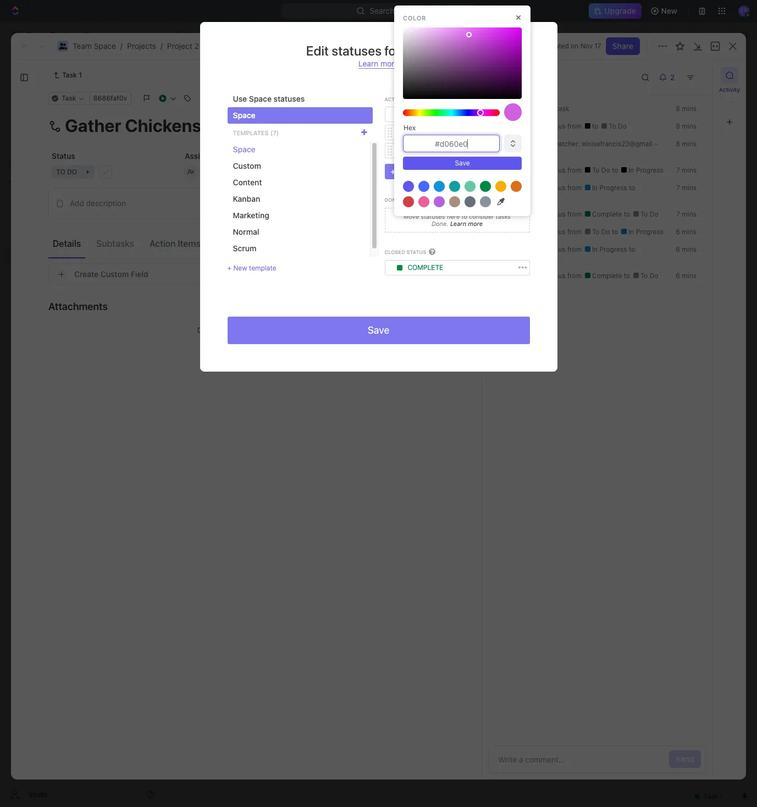 Task type: locate. For each thing, give the bounding box(es) containing it.
in
[[408, 128, 415, 137], [204, 155, 211, 163], [629, 166, 635, 174], [593, 184, 598, 192], [629, 228, 635, 236], [593, 245, 598, 254]]

learn up gantt link
[[359, 59, 379, 68]]

0 horizontal spatial add task
[[222, 229, 254, 239]]

complete
[[511, 193, 543, 201], [591, 210, 625, 218], [511, 254, 543, 263], [591, 272, 625, 280]]

assignees
[[459, 129, 491, 137]]

share button down 'upgrade'
[[619, 26, 653, 44]]

save
[[455, 159, 470, 167]]

1 vertical spatial 6 mins
[[677, 245, 697, 254]]

learn right done.
[[451, 220, 467, 228]]

learn more link down consider
[[449, 220, 483, 228]]

done.
[[432, 220, 449, 228]]

1 / from the left
[[120, 41, 123, 51]]

upgrade link
[[590, 3, 642, 19]]

1 7 from the top
[[677, 166, 681, 174]]

2 vertical spatial statuses
[[421, 213, 446, 220]]

status down for review
[[414, 167, 437, 176]]

2 up "use"
[[244, 65, 253, 84]]

1 vertical spatial custom
[[101, 270, 129, 279]]

1 vertical spatial status
[[414, 167, 437, 176]]

1 horizontal spatial projects
[[127, 41, 156, 51]]

1 vertical spatial here
[[245, 326, 259, 335]]

statuses right list at top
[[274, 94, 305, 103]]

marketing
[[233, 211, 270, 220]]

2 7 from the top
[[677, 184, 681, 192]]

0 horizontal spatial add task button
[[217, 228, 259, 241]]

1 horizontal spatial +
[[391, 167, 396, 176]]

1 7 mins from the top
[[677, 166, 697, 174]]

dropdown menu image
[[397, 148, 403, 154]]

+
[[391, 167, 396, 176], [228, 264, 232, 272]]

project 2 link
[[167, 41, 199, 51]]

8 for added watcher:
[[677, 140, 681, 148]]

add left description
[[70, 199, 84, 208]]

1 vertical spatial +
[[228, 264, 232, 272]]

share right 17
[[613, 41, 634, 51]]

1 vertical spatial 6
[[677, 245, 681, 254]]

0 vertical spatial task 1
[[62, 71, 82, 79]]

more down consider
[[469, 220, 483, 228]]

6 mins
[[677, 228, 697, 236], [677, 245, 697, 254], [677, 272, 697, 280]]

7 changed from the top
[[518, 272, 545, 280]]

learn
[[359, 59, 379, 68], [451, 220, 467, 228]]

team space, , element up 'project 2' link
[[174, 31, 183, 40]]

in progress
[[408, 128, 452, 137], [204, 155, 249, 163], [627, 166, 664, 174], [591, 184, 630, 192], [627, 228, 664, 236], [591, 245, 630, 254]]

statuses left the for
[[332, 43, 382, 58]]

⌘k
[[460, 6, 472, 15]]

2 vertical spatial 6 mins
[[677, 272, 697, 280]]

project 2
[[191, 65, 256, 84]]

projects for /
[[127, 41, 156, 51]]

6 status from the top
[[547, 245, 566, 254]]

status inside dialog
[[414, 167, 437, 176]]

create custom field
[[74, 270, 148, 279]]

add task button up customize
[[672, 67, 718, 84]]

7 mins
[[677, 166, 697, 174], [677, 184, 697, 192], [677, 210, 697, 218]]

project
[[167, 41, 192, 51], [191, 65, 240, 84]]

assigned
[[185, 151, 219, 161]]

2 horizontal spatial statuses
[[421, 213, 446, 220]]

projects link up create on the left of the page
[[33, 229, 129, 247]]

0 vertical spatial learn
[[359, 59, 379, 68]]

/ left 'project 2' link
[[161, 41, 163, 51]]

team space link up project 2
[[171, 29, 231, 42]]

0 vertical spatial 8
[[677, 105, 681, 113]]

team space up details button
[[26, 214, 70, 223]]

statuses for edit
[[332, 43, 382, 58]]

subtasks button
[[92, 234, 139, 253]]

5 changed from the top
[[518, 228, 545, 236]]

3 8 from the top
[[677, 140, 681, 148]]

3 you from the top
[[505, 166, 516, 174]]

1 vertical spatial task 1
[[222, 191, 244, 201]]

kanban
[[233, 194, 260, 204]]

0 vertical spatial share
[[625, 30, 646, 40]]

team up 'project 2' link
[[185, 30, 204, 40]]

space up details button
[[48, 214, 70, 223]]

2 vertical spatial 6
[[677, 272, 681, 280]]

0 vertical spatial 7
[[677, 166, 681, 174]]

share for share button under 'upgrade'
[[625, 30, 646, 40]]

1 from from the top
[[568, 122, 582, 130]]

list
[[247, 102, 260, 111]]

1 horizontal spatial team
[[73, 41, 92, 51]]

gantt link
[[372, 99, 394, 114]]

project up "board"
[[191, 65, 240, 84]]

add task button
[[672, 67, 718, 84], [217, 228, 259, 241]]

1 horizontal spatial statuses
[[332, 43, 382, 58]]

projects inside the edit statuses for projects learn more
[[404, 43, 451, 58]]

hide
[[571, 129, 586, 137]]

new inside 'button'
[[662, 6, 678, 15]]

tree
[[4, 192, 160, 340]]

0 vertical spatial custom
[[233, 161, 261, 171]]

add task button up scrum
[[217, 228, 259, 241]]

new down scrum
[[234, 264, 247, 272]]

task sidebar content section
[[482, 60, 713, 780]]

do
[[419, 110, 429, 119], [619, 122, 627, 130], [602, 166, 611, 174], [650, 210, 659, 218], [602, 228, 611, 236], [215, 260, 225, 269], [650, 272, 659, 280]]

+ for + new template
[[228, 264, 232, 272]]

0 vertical spatial team space, , element
[[174, 31, 183, 40]]

custom up content
[[233, 161, 261, 171]]

1 horizontal spatial activity
[[720, 86, 741, 93]]

1 horizontal spatial add task
[[678, 70, 712, 80]]

space inside tree
[[48, 214, 70, 223]]

0 vertical spatial add task button
[[672, 67, 718, 84]]

clickbot
[[505, 140, 531, 148]]

1 vertical spatial 8
[[677, 122, 681, 130]]

3 6 mins from the top
[[677, 272, 697, 280]]

0 vertical spatial 6
[[677, 228, 681, 236]]

2 horizontal spatial projects
[[404, 43, 451, 58]]

tree containing team space
[[4, 192, 160, 340]]

2
[[195, 41, 199, 51], [244, 65, 253, 84], [261, 155, 265, 163], [241, 211, 245, 220], [238, 260, 242, 269]]

created
[[518, 105, 542, 113]]

project up project 2
[[167, 41, 192, 51]]

team space, , element down spaces
[[10, 214, 21, 225]]

0 horizontal spatial learn more link
[[359, 59, 399, 69]]

edit
[[306, 43, 329, 58]]

normal
[[233, 227, 259, 237]]

1 horizontal spatial team space, , element
[[174, 31, 183, 40]]

task
[[695, 70, 712, 80], [62, 71, 77, 79], [222, 191, 239, 201], [222, 211, 239, 220], [238, 229, 254, 239]]

nov
[[581, 42, 593, 50]]

0 horizontal spatial here
[[245, 326, 259, 335]]

custom left field on the left top of the page
[[101, 270, 129, 279]]

1 horizontal spatial learn more link
[[449, 220, 483, 228]]

new up automations
[[662, 6, 678, 15]]

add down 'task 2'
[[222, 229, 236, 239]]

0 vertical spatial team
[[185, 30, 204, 40]]

7 mins from the top
[[683, 228, 697, 236]]

task up scrum
[[238, 229, 254, 239]]

0 vertical spatial 1 button
[[246, 190, 262, 201]]

more down the for
[[381, 59, 399, 68]]

1 vertical spatial 8 mins
[[677, 122, 697, 130]]

2 up content
[[261, 155, 265, 163]]

1 vertical spatial 7 mins
[[677, 184, 697, 192]]

changed
[[518, 122, 545, 130], [518, 166, 545, 174], [518, 184, 545, 192], [518, 210, 545, 218], [518, 228, 545, 236], [518, 245, 545, 254], [518, 272, 545, 280]]

details button
[[48, 234, 85, 253]]

your
[[214, 326, 228, 335]]

0 vertical spatial 6 mins
[[677, 228, 697, 236]]

6 for do
[[677, 272, 681, 280]]

1 vertical spatial team space
[[26, 214, 70, 223]]

4 changed from the top
[[518, 210, 545, 218]]

move
[[404, 213, 420, 220]]

create
[[74, 270, 99, 279]]

6 mins from the top
[[683, 210, 697, 218]]

statuses up done.
[[421, 213, 446, 220]]

team space link down add description
[[26, 210, 157, 228]]

new button
[[646, 2, 685, 20]]

1 horizontal spatial more
[[469, 220, 483, 228]]

6 you from the top
[[505, 228, 516, 236]]

learn more link down the for
[[359, 59, 399, 69]]

new
[[662, 6, 678, 15], [234, 264, 247, 272]]

1 vertical spatial team space, , element
[[10, 214, 21, 225]]

activity
[[496, 71, 534, 84], [720, 86, 741, 93]]

+ for + add status
[[391, 167, 396, 176]]

1 vertical spatial 7
[[677, 184, 681, 192]]

share for share button right of 17
[[613, 41, 634, 51]]

0 horizontal spatial +
[[228, 264, 232, 272]]

learn more link
[[359, 59, 399, 69], [449, 220, 483, 228]]

1 horizontal spatial custom
[[233, 161, 261, 171]]

you
[[505, 105, 516, 113], [505, 122, 516, 130], [505, 166, 516, 174], [505, 184, 516, 192], [505, 210, 516, 218], [505, 228, 516, 236], [505, 272, 516, 280]]

more inside the edit statuses for projects learn more
[[381, 59, 399, 68]]

edit statuses for projects dialog
[[200, 22, 558, 372]]

0 horizontal spatial /
[[120, 41, 123, 51]]

0 vertical spatial more
[[381, 59, 399, 68]]

0 vertical spatial 8 mins
[[677, 105, 697, 113]]

team up home link
[[73, 41, 92, 51]]

assignees button
[[445, 127, 496, 140]]

dashboards
[[26, 113, 69, 123]]

8 mins for changed status from
[[677, 122, 697, 130]]

spaces
[[9, 178, 32, 187]]

/ up home link
[[120, 41, 123, 51]]

1 vertical spatial add task button
[[217, 228, 259, 241]]

3 8 mins from the top
[[677, 140, 697, 148]]

2 up project 2
[[195, 41, 199, 51]]

tree inside sidebar navigation
[[4, 192, 160, 340]]

1 vertical spatial add task
[[222, 229, 254, 239]]

projects link
[[127, 41, 156, 51], [33, 229, 129, 247]]

1 status from the top
[[547, 122, 566, 130]]

0 vertical spatial activity
[[496, 71, 534, 84]]

1 changed from the top
[[518, 122, 545, 130]]

0 vertical spatial here
[[447, 213, 460, 220]]

progress
[[417, 128, 452, 137], [213, 155, 249, 163], [637, 166, 664, 174], [600, 184, 628, 192], [637, 228, 664, 236], [600, 245, 628, 254]]

3 6 from the top
[[677, 272, 681, 280]]

0 vertical spatial new
[[662, 6, 678, 15]]

1 horizontal spatial status
[[414, 167, 437, 176]]

use
[[233, 94, 247, 103]]

1 you from the top
[[505, 105, 516, 113]]

from
[[568, 122, 582, 130], [568, 166, 582, 174], [568, 184, 582, 192], [568, 210, 582, 218], [568, 228, 582, 236], [568, 245, 582, 254], [568, 272, 582, 280]]

projects link left 'project 2' link
[[127, 41, 156, 51]]

task 1 up 'task 2'
[[222, 191, 244, 201]]

share down 'upgrade'
[[625, 30, 646, 40]]

0 horizontal spatial new
[[234, 264, 247, 272]]

user group image
[[59, 43, 67, 50]]

task 1 link
[[48, 69, 86, 82]]

inbox link
[[4, 72, 160, 90]]

0 vertical spatial team space
[[185, 30, 228, 40]]

task down the kanban
[[222, 211, 239, 220]]

task 1 down user group image
[[62, 71, 82, 79]]

0 horizontal spatial custom
[[101, 270, 129, 279]]

team
[[185, 30, 204, 40], [73, 41, 92, 51], [26, 214, 46, 223]]

create custom field button
[[48, 264, 439, 286]]

3 status from the top
[[547, 184, 566, 192]]

6 changed from the top
[[518, 245, 545, 254]]

add
[[678, 70, 693, 80], [398, 167, 412, 176], [70, 199, 84, 208], [222, 229, 236, 239]]

0 vertical spatial +
[[391, 167, 396, 176]]

task 1
[[62, 71, 82, 79], [222, 191, 244, 201]]

add task up scrum
[[222, 229, 254, 239]]

2 vertical spatial team
[[26, 214, 46, 223]]

home
[[26, 57, 47, 67]]

5 status from the top
[[547, 228, 566, 236]]

0 horizontal spatial team space, , element
[[10, 214, 21, 225]]

5 you from the top
[[505, 210, 516, 218]]

1 vertical spatial statuses
[[274, 94, 305, 103]]

0 horizontal spatial activity
[[496, 71, 534, 84]]

4 you from the top
[[505, 184, 516, 192]]

statuses inside the edit statuses for projects learn more
[[332, 43, 382, 58]]

1 horizontal spatial /
[[161, 41, 163, 51]]

team space, , element inside tree
[[10, 214, 21, 225]]

team inside tree
[[26, 214, 46, 223]]

projects inside 'link'
[[33, 233, 62, 242]]

None field
[[403, 135, 500, 152]]

2 8 from the top
[[677, 122, 681, 130]]

here up learn more
[[447, 213, 460, 220]]

space down edit task name text field
[[233, 145, 256, 154]]

team space, , element
[[174, 31, 183, 40], [10, 214, 21, 225]]

3 7 from the top
[[677, 210, 681, 218]]

invite
[[29, 790, 48, 799]]

drop
[[197, 326, 213, 335]]

5 changed status from from the top
[[516, 228, 584, 236]]

8 for changed status from
[[677, 122, 681, 130]]

team space up 'project 2' link
[[185, 30, 228, 40]]

space
[[206, 30, 228, 40], [94, 41, 116, 51], [249, 94, 272, 103], [233, 111, 256, 120], [233, 145, 256, 154], [48, 214, 70, 223]]

2 vertical spatial 7
[[677, 210, 681, 218]]

more
[[381, 59, 399, 68], [469, 220, 483, 228]]

1 8 mins from the top
[[677, 105, 697, 113]]

7 for progress
[[677, 166, 681, 174]]

1 horizontal spatial new
[[662, 6, 678, 15]]

2 changed from the top
[[518, 166, 545, 174]]

team space, , element inside team space link
[[174, 31, 183, 40]]

custom inside "edit statuses for projects" dialog
[[233, 161, 261, 171]]

1 mins from the top
[[683, 105, 697, 113]]

2 8 mins from the top
[[677, 122, 697, 130]]

2 vertical spatial 7 mins
[[677, 210, 697, 218]]

1 button for 2
[[247, 210, 263, 221]]

1 vertical spatial share
[[613, 41, 634, 51]]

1 vertical spatial new
[[234, 264, 247, 272]]

here right files
[[245, 326, 259, 335]]

custom
[[233, 161, 261, 171], [101, 270, 129, 279]]

0 horizontal spatial statuses
[[274, 94, 305, 103]]

2 vertical spatial 8
[[677, 140, 681, 148]]

0 vertical spatial status
[[52, 151, 75, 161]]

2 6 mins from the top
[[677, 245, 697, 254]]

add task up customize
[[678, 70, 712, 80]]

0 horizontal spatial team space
[[26, 214, 70, 223]]

add down dropdown menu icon
[[398, 167, 412, 176]]

1 button down the kanban
[[247, 210, 263, 221]]

5 from from the top
[[568, 228, 582, 236]]

0 vertical spatial statuses
[[332, 43, 382, 58]]

0 vertical spatial 7 mins
[[677, 166, 697, 174]]

3 from from the top
[[568, 184, 582, 192]]

statuses inside move statuses here to consider tasks done.
[[421, 213, 446, 220]]

send
[[676, 755, 695, 764]]

0 horizontal spatial team
[[26, 214, 46, 223]]

1 vertical spatial learn
[[451, 220, 467, 228]]

1 button down content
[[246, 190, 262, 201]]

action items button
[[145, 234, 205, 253]]

1 6 mins from the top
[[677, 228, 697, 236]]

7
[[677, 166, 681, 174], [677, 184, 681, 192], [677, 210, 681, 218]]

1 vertical spatial activity
[[720, 86, 741, 93]]

1 vertical spatial 1 button
[[247, 210, 263, 221]]

1 vertical spatial projects link
[[33, 229, 129, 247]]

team space link up home link
[[73, 41, 116, 51]]

0 horizontal spatial projects
[[33, 233, 62, 242]]

to inside move statuses here to consider tasks done.
[[462, 213, 468, 220]]

2 vertical spatial 8 mins
[[677, 140, 697, 148]]

projects for for
[[404, 43, 451, 58]]

3 7 mins from the top
[[677, 210, 697, 218]]

0 horizontal spatial learn
[[359, 59, 379, 68]]

1 6 from the top
[[677, 228, 681, 236]]

1 button
[[246, 190, 262, 201], [247, 210, 263, 221]]

space right "use"
[[249, 94, 272, 103]]

status
[[547, 122, 566, 130], [547, 166, 566, 174], [547, 184, 566, 192], [547, 210, 566, 218], [547, 228, 566, 236], [547, 245, 566, 254], [547, 272, 566, 280]]

0 horizontal spatial more
[[381, 59, 399, 68]]

1 horizontal spatial task 1
[[222, 191, 244, 201]]

1 horizontal spatial here
[[447, 213, 460, 220]]

action items
[[150, 239, 201, 248]]

com
[[505, 140, 658, 157]]

team down spaces
[[26, 214, 46, 223]]

status right favorites
[[52, 151, 75, 161]]

1 changed status from from the top
[[516, 122, 584, 130]]

task left the task sidebar navigation tab list
[[695, 70, 712, 80]]

use space statuses
[[233, 94, 305, 103]]



Task type: vqa. For each thing, say whether or not it's contained in the screenshot.


Task type: describe. For each thing, give the bounding box(es) containing it.
4 mins from the top
[[683, 166, 697, 174]]

1 vertical spatial more
[[469, 220, 483, 228]]

task sidebar navigation tab list
[[718, 67, 742, 131]]

2 from from the top
[[568, 166, 582, 174]]

1 button for 1
[[246, 190, 262, 201]]

2 6 from the top
[[677, 245, 681, 254]]

files
[[230, 326, 243, 335]]

2 down the kanban
[[241, 211, 245, 220]]

move statuses here to consider tasks done.
[[404, 213, 511, 228]]

hide button
[[567, 127, 590, 140]]

2 down scrum
[[238, 260, 242, 269]]

favorites
[[9, 160, 38, 168]]

task
[[557, 105, 570, 113]]

6 mins for do
[[677, 272, 697, 280]]

subtasks
[[96, 239, 134, 248]]

0 vertical spatial projects link
[[127, 41, 156, 51]]

task down user group image
[[62, 71, 77, 79]]

space up project 2
[[206, 30, 228, 40]]

calendar
[[281, 102, 314, 111]]

task up 'task 2'
[[222, 191, 239, 201]]

eloisefrancis23@gmail. com
[[505, 140, 658, 157]]

added
[[533, 140, 552, 148]]

tasks
[[496, 213, 511, 220]]

progress inside "edit statuses for projects" dialog
[[417, 128, 452, 137]]

0 vertical spatial project
[[167, 41, 192, 51]]

8 mins from the top
[[683, 245, 697, 254]]

attachments button
[[48, 293, 439, 320]]

space down "use"
[[233, 111, 256, 120]]

consider
[[470, 213, 495, 220]]

8 mins for added watcher:
[[677, 140, 697, 148]]

for
[[408, 147, 421, 155]]

2 status from the top
[[547, 166, 566, 174]]

content
[[233, 178, 262, 187]]

3 changed from the top
[[518, 184, 545, 192]]

inbox
[[26, 76, 46, 85]]

17
[[595, 42, 602, 50]]

space up home link
[[94, 41, 116, 51]]

1 vertical spatial team
[[73, 41, 92, 51]]

sidebar navigation
[[0, 22, 165, 808]]

color
[[403, 14, 427, 21]]

0 vertical spatial learn more link
[[359, 59, 399, 69]]

custom inside button
[[101, 270, 129, 279]]

board link
[[203, 99, 227, 114]]

automations
[[663, 30, 709, 40]]

added watcher:
[[531, 140, 583, 148]]

task 2
[[222, 211, 245, 220]]

favorites button
[[4, 157, 42, 171]]

upload
[[269, 327, 290, 335]]

upgrade
[[605, 6, 637, 15]]

color options list
[[401, 179, 525, 210]]

template
[[249, 264, 277, 272]]

you created this task
[[505, 105, 570, 113]]

eloisefrancis23@gmail.
[[583, 140, 658, 148]]

here inside move statuses here to consider tasks done.
[[447, 213, 460, 220]]

customize button
[[650, 99, 706, 114]]

home link
[[4, 53, 160, 71]]

add inside button
[[70, 199, 84, 208]]

watcher:
[[554, 140, 581, 148]]

8686faf0v button
[[89, 92, 132, 105]]

1 horizontal spatial team space
[[185, 30, 228, 40]]

5 mins from the top
[[683, 184, 697, 192]]

0 horizontal spatial status
[[52, 151, 75, 161]]

details
[[53, 239, 81, 248]]

4 status from the top
[[547, 210, 566, 218]]

customize
[[664, 102, 703, 111]]

add inside "edit statuses for projects" dialog
[[398, 167, 412, 176]]

learn more
[[449, 220, 483, 228]]

calendar link
[[279, 99, 314, 114]]

Edit task name text field
[[48, 115, 439, 136]]

field
[[131, 270, 148, 279]]

7 from from the top
[[568, 272, 582, 280]]

new inside "edit statuses for projects" dialog
[[234, 264, 247, 272]]

this
[[544, 105, 555, 113]]

upload button
[[269, 327, 290, 335]]

share button right 17
[[606, 37, 641, 55]]

table
[[334, 102, 353, 111]]

0 vertical spatial add task
[[678, 70, 712, 80]]

7 mins for progress
[[677, 166, 697, 174]]

8686faf0v
[[93, 94, 127, 102]]

2 horizontal spatial team
[[185, 30, 204, 40]]

4 from from the top
[[568, 210, 582, 218]]

to do inside "edit statuses for projects" dialog
[[408, 110, 429, 119]]

table link
[[332, 99, 353, 114]]

add up customize
[[678, 70, 693, 80]]

hex
[[404, 124, 416, 132]]

team space / projects / project 2
[[73, 41, 199, 51]]

7 changed status from from the top
[[516, 272, 584, 280]]

1 8 from the top
[[677, 105, 681, 113]]

in progress inside "edit statuses for projects" dialog
[[408, 128, 452, 137]]

7 you from the top
[[505, 272, 516, 280]]

0 horizontal spatial task 1
[[62, 71, 82, 79]]

assigned to
[[185, 151, 228, 161]]

7 for do
[[677, 210, 681, 218]]

+ add status
[[391, 167, 437, 176]]

list link
[[245, 99, 260, 114]]

created on nov 17
[[545, 42, 602, 50]]

Search tasks... text field
[[621, 125, 731, 141]]

for
[[385, 43, 401, 58]]

edit statuses for projects learn more
[[306, 43, 451, 68]]

items
[[178, 239, 201, 248]]

attachments
[[48, 301, 108, 312]]

6 from from the top
[[568, 245, 582, 254]]

complete
[[408, 263, 444, 272]]

statuses for move
[[421, 213, 446, 220]]

3 changed status from from the top
[[516, 184, 584, 192]]

2 mins from the top
[[683, 122, 697, 130]]

in inside "edit statuses for projects" dialog
[[408, 128, 415, 137]]

6 mins for progress
[[677, 228, 697, 236]]

6 for progress
[[677, 228, 681, 236]]

here inside drop your files here to upload
[[245, 326, 259, 335]]

description
[[86, 199, 126, 208]]

1 horizontal spatial learn
[[451, 220, 467, 228]]

4 changed status from from the top
[[516, 210, 584, 218]]

created
[[545, 42, 570, 50]]

add description
[[70, 199, 126, 208]]

search...
[[370, 6, 401, 15]]

do inside "edit statuses for projects" dialog
[[419, 110, 429, 119]]

to inside drop your files here to upload
[[261, 326, 267, 335]]

2 changed status from from the top
[[516, 166, 584, 174]]

gantt
[[374, 102, 394, 111]]

scrum
[[233, 244, 257, 253]]

2 you from the top
[[505, 122, 516, 130]]

1 vertical spatial project
[[191, 65, 240, 84]]

9 mins from the top
[[683, 272, 697, 280]]

on
[[571, 42, 579, 50]]

7 status from the top
[[547, 272, 566, 280]]

learn inside the edit statuses for projects learn more
[[359, 59, 379, 68]]

action
[[150, 239, 176, 248]]

2 7 mins from the top
[[677, 184, 697, 192]]

send button
[[670, 751, 702, 769]]

projects link inside tree
[[33, 229, 129, 247]]

3 mins from the top
[[683, 140, 697, 148]]

1 horizontal spatial add task button
[[672, 67, 718, 84]]

activity inside the task sidebar navigation tab list
[[720, 86, 741, 93]]

team space inside tree
[[26, 214, 70, 223]]

6 changed status from from the top
[[516, 245, 584, 254]]

drop your files here to upload
[[197, 326, 290, 335]]

activity inside task sidebar content section
[[496, 71, 534, 84]]

2 / from the left
[[161, 41, 163, 51]]

review
[[423, 147, 448, 155]]

dashboards link
[[4, 110, 160, 127]]

1 vertical spatial learn more link
[[449, 220, 483, 228]]

7 mins for do
[[677, 210, 697, 218]]



